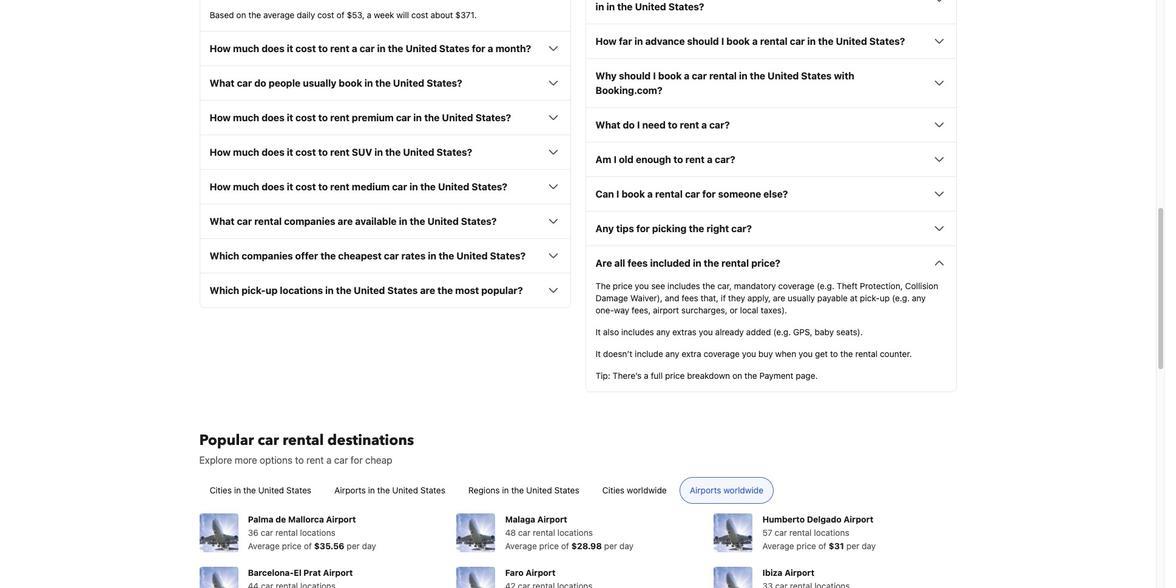 Task type: vqa. For each thing, say whether or not it's contained in the screenshot.
REVIEWS
no



Task type: describe. For each thing, give the bounding box(es) containing it.
rent right need
[[680, 120, 699, 131]]

much for how much does it cost to rent premium car in the united states?
[[233, 112, 259, 123]]

pick- inside the price you see includes the car, mandatory coverage (e.g. theft protection, collision damage waiver), and fees that, if they apply, are usually payable at pick-up (e.g. any one-way fees, airport surcharges, or local taxes).
[[860, 293, 880, 304]]

are
[[596, 258, 612, 269]]

for left month?
[[472, 43, 486, 54]]

about
[[431, 10, 453, 20]]

in right medium
[[410, 182, 418, 193]]

how much does it cost to rent premium car in the united states? button
[[210, 111, 561, 125]]

a down "$53,"
[[352, 43, 358, 54]]

rental inside dropdown button
[[254, 216, 282, 227]]

it doesn't include any extra coverage you buy when you get to the rental counter.
[[596, 349, 912, 360]]

rent down the based on the average daily cost of $53, a week will cost about $371.
[[330, 43, 350, 54]]

in down cheap
[[368, 486, 375, 496]]

how for how much does it cost to rent premium car in the united states?
[[210, 112, 231, 123]]

i right can
[[617, 189, 620, 200]]

a right "$53,"
[[367, 10, 372, 20]]

popular
[[199, 431, 254, 451]]

price right the full
[[665, 371, 685, 381]]

of left "$53,"
[[337, 10, 345, 20]]

airports in the united states button
[[324, 478, 456, 505]]

are all fees included in the rental price?
[[596, 258, 781, 269]]

book right can
[[622, 189, 645, 200]]

to inside dropdown button
[[318, 112, 328, 123]]

include
[[635, 349, 664, 360]]

in inside dropdown button
[[414, 112, 422, 123]]

average inside humberto delgado airport 57 car rental locations average price of $31 per day
[[763, 542, 795, 552]]

are inside dropdown button
[[338, 216, 353, 227]]

prat
[[304, 568, 321, 579]]

one-
[[596, 306, 614, 316]]

am i old enough to rent a car? button
[[596, 153, 947, 167]]

it also includes any extras you already added (e.g. gps, baby seats).
[[596, 327, 863, 338]]

for left someone
[[703, 189, 716, 200]]

rental inside humberto delgado airport 57 car rental locations average price of $31 per day
[[790, 528, 812, 539]]

per inside palma de mallorca airport 36 car rental locations average price of $35.56 per day
[[347, 542, 360, 552]]

book up why should i book a car rental in the united states with booking.com?
[[727, 36, 750, 47]]

0 vertical spatial on
[[236, 10, 246, 20]]

does for how much does it cost to rent premium car in the united states?
[[262, 112, 285, 123]]

a inside can i book a rental car for someone else? dropdown button
[[648, 189, 653, 200]]

per inside malaga airport 48 car rental locations average price of $28.98 per day
[[604, 542, 617, 552]]

cost for a
[[296, 43, 316, 54]]

2 vertical spatial (e.g.
[[774, 327, 791, 338]]

and
[[665, 293, 680, 304]]

premium
[[352, 112, 394, 123]]

advance
[[646, 36, 685, 47]]

cost right will
[[412, 10, 428, 20]]

a inside what do i need to rent a car? dropdown button
[[702, 120, 707, 131]]

available
[[355, 216, 397, 227]]

in up why should i book a car rental in the united states with booking.com? dropdown button
[[808, 36, 816, 47]]

locations inside humberto delgado airport 57 car rental locations average price of $31 per day
[[814, 528, 850, 539]]

options
[[260, 456, 293, 466]]

48
[[505, 528, 516, 539]]

how far in advance should i book a rental car in the united states?
[[596, 36, 906, 47]]

explore
[[199, 456, 232, 466]]

you left buy
[[742, 349, 757, 360]]

$31
[[829, 542, 845, 552]]

0 vertical spatial (e.g.
[[817, 281, 835, 292]]

what do i need to rent a car? button
[[596, 118, 947, 133]]

day inside palma de mallorca airport 36 car rental locations average price of $35.56 per day
[[362, 542, 376, 552]]

it for medium
[[287, 182, 293, 193]]

in down which companies offer the cheapest car rates  in the united states?
[[325, 286, 334, 296]]

rent up can i book a rental car for someone else?
[[686, 154, 705, 165]]

de
[[276, 515, 286, 525]]

car inside dropdown button
[[396, 112, 411, 123]]

am i old enough to rent a car?
[[596, 154, 736, 165]]

car? for what do i need to rent a car?
[[710, 120, 730, 131]]

can i book a rental car for someone else?
[[596, 189, 788, 200]]

how for how far in advance should i book a rental car in the united states?
[[596, 36, 617, 47]]

rates
[[402, 251, 426, 262]]

i left need
[[637, 120, 640, 131]]

states inside why should i book a car rental in the united states with booking.com?
[[802, 71, 832, 82]]

does for how much does it cost to rent a car in the united states for a month?
[[262, 43, 285, 54]]

in down the how much does it cost to rent a car in the united states for a month?
[[365, 78, 373, 89]]

which pick-up locations in the united states are the most popular?
[[210, 286, 523, 296]]

do inside what do i need to rent a car? dropdown button
[[623, 120, 635, 131]]

added
[[747, 327, 771, 338]]

all
[[615, 258, 626, 269]]

book inside why should i book a car rental in the united states with booking.com?
[[659, 71, 682, 82]]

surcharges,
[[682, 306, 728, 316]]

worldwide for airports worldwide
[[724, 486, 764, 496]]

car inside why should i book a car rental in the united states with booking.com?
[[692, 71, 707, 82]]

day inside humberto delgado airport 57 car rental locations average price of $31 per day
[[862, 542, 876, 552]]

a inside why should i book a car rental in the united states with booking.com?
[[684, 71, 690, 82]]

at
[[850, 293, 858, 304]]

how much does it cost to rent suv in the united states? button
[[210, 145, 561, 160]]

gps,
[[794, 327, 813, 338]]

how much does it cost to rent medium car in the united states?
[[210, 182, 508, 193]]

airports in the united states
[[335, 486, 446, 496]]

36
[[248, 528, 259, 539]]

apply,
[[748, 293, 771, 304]]

1 vertical spatial companies
[[242, 251, 293, 262]]

buy
[[759, 349, 773, 360]]

am
[[596, 154, 612, 165]]

price inside the price you see includes the car, mandatory coverage (e.g. theft protection, collision damage waiver), and fees that, if they apply, are usually payable at pick-up (e.g. any one-way fees, airport surcharges, or local taxes).
[[613, 281, 633, 292]]

1 vertical spatial coverage
[[704, 349, 740, 360]]

cheap car rental at ibiza airport – ibz image
[[714, 568, 753, 589]]

car inside malaga airport 48 car rental locations average price of $28.98 per day
[[518, 528, 531, 539]]

baby
[[815, 327, 834, 338]]

to left the "suv"
[[318, 147, 328, 158]]

waiver),
[[631, 293, 663, 304]]

can i book a rental car for someone else? button
[[596, 187, 947, 202]]

if
[[721, 293, 726, 304]]

of inside malaga airport 48 car rental locations average price of $28.98 per day
[[561, 542, 569, 552]]

0 horizontal spatial includes
[[622, 327, 654, 338]]

right
[[707, 224, 729, 235]]

extra
[[682, 349, 702, 360]]

in inside why should i book a car rental in the united states with booking.com?
[[739, 71, 748, 82]]

humberto
[[763, 515, 805, 525]]

airport inside malaga airport 48 car rental locations average price of $28.98 per day
[[538, 515, 568, 525]]

else?
[[764, 189, 788, 200]]

$371.
[[456, 10, 477, 20]]

way
[[614, 306, 630, 316]]

mallorca
[[288, 515, 324, 525]]

offer
[[295, 251, 318, 262]]

in right regions
[[502, 486, 509, 496]]

much for how much does it cost to rent suv in the united states?
[[233, 147, 259, 158]]

ibiza airport link
[[714, 558, 901, 589]]

local
[[740, 306, 759, 316]]

ibiza airport
[[763, 568, 815, 579]]

it for it doesn't include any extra coverage you buy when you get to the rental counter.
[[596, 349, 601, 360]]

el
[[294, 568, 302, 579]]

cheap car rental at faro airport – fao image
[[457, 568, 496, 589]]

with
[[834, 71, 855, 82]]

cheap car rental at humberto delgado airport – lis image
[[714, 514, 753, 553]]

airports for airports in the united states
[[335, 486, 366, 496]]

states up mallorca
[[287, 486, 311, 496]]

delgado
[[807, 515, 842, 525]]

airports for airports worldwide
[[690, 486, 722, 496]]

the
[[596, 281, 611, 292]]

much for how much does it cost to rent medium car in the united states?
[[233, 182, 259, 193]]

car inside palma de mallorca airport 36 car rental locations average price of $35.56 per day
[[261, 528, 273, 539]]

book up how much does it cost to rent premium car in the united states?
[[339, 78, 362, 89]]

tips
[[616, 224, 634, 235]]

are inside dropdown button
[[420, 286, 435, 296]]

you right extras
[[699, 327, 713, 338]]

cost right daily
[[318, 10, 334, 20]]

united inside dropdown button
[[442, 112, 473, 123]]

how for how much does it cost to rent medium car in the united states?
[[210, 182, 231, 193]]

in right rates
[[428, 251, 437, 262]]

in right the "suv"
[[375, 147, 383, 158]]

car inside humberto delgado airport 57 car rental locations average price of $31 per day
[[775, 528, 787, 539]]

how much does it cost to rent premium car in the united states?
[[210, 112, 511, 123]]

cities in the united states button
[[199, 478, 322, 505]]

pick- inside dropdown button
[[242, 286, 266, 296]]

far
[[619, 36, 632, 47]]

the inside why should i book a car rental in the united states with booking.com?
[[750, 71, 766, 82]]

how much does it cost to rent a car in the united states for a month? button
[[210, 41, 561, 56]]

regions in the united states button
[[458, 478, 590, 505]]

locations inside dropdown button
[[280, 286, 323, 296]]

what for what do i need to rent a car?
[[596, 120, 621, 131]]

cost for suv
[[296, 147, 316, 158]]

in right far at the right top
[[635, 36, 643, 47]]

for right tips
[[637, 224, 650, 235]]

doesn't
[[603, 349, 633, 360]]

mandatory
[[734, 281, 776, 292]]

states up malaga airport 48 car rental locations average price of $28.98 per day
[[555, 486, 580, 496]]

states down $371.
[[439, 43, 470, 54]]

57
[[763, 528, 773, 539]]

counter.
[[880, 349, 912, 360]]

a left month?
[[488, 43, 493, 54]]

malaga
[[505, 515, 536, 525]]

in down week
[[377, 43, 386, 54]]

damage
[[596, 293, 628, 304]]

rent left the "suv"
[[330, 147, 350, 158]]

what do i need to rent a car?
[[596, 120, 730, 131]]

any for it doesn't include any extra coverage you buy when you get to the rental counter.
[[666, 349, 680, 360]]

any tips for picking the right car? button
[[596, 222, 947, 236]]

airport inside palma de mallorca airport 36 car rental locations average price of $35.56 per day
[[326, 515, 356, 525]]

states left regions
[[421, 486, 446, 496]]

up inside dropdown button
[[266, 286, 278, 296]]

fees,
[[632, 306, 651, 316]]

collision
[[906, 281, 939, 292]]

that,
[[701, 293, 719, 304]]

tip: there's a full price breakdown on the payment page.
[[596, 371, 818, 381]]

i left "old"
[[614, 154, 617, 165]]

are all fees included in the rental price? button
[[596, 256, 947, 271]]

in down more on the left bottom of the page
[[234, 486, 241, 496]]

i inside why should i book a car rental in the united states with booking.com?
[[653, 71, 656, 82]]



Task type: locate. For each thing, give the bounding box(es) containing it.
regions in the united states
[[469, 486, 580, 496]]

based on the average daily cost of $53, a week will cost about $371.
[[210, 10, 477, 20]]

you up the waiver),
[[635, 281, 649, 292]]

it left doesn't
[[596, 349, 601, 360]]

what car rental companies are available in the united states?
[[210, 216, 497, 227]]

month?
[[496, 43, 531, 54]]

barcelona-
[[248, 568, 294, 579]]

0 horizontal spatial fees
[[628, 258, 648, 269]]

locations inside malaga airport 48 car rental locations average price of $28.98 per day
[[558, 528, 593, 539]]

0 horizontal spatial airports
[[335, 486, 366, 496]]

0 horizontal spatial should
[[619, 71, 651, 82]]

extras
[[673, 327, 697, 338]]

average down the '48'
[[505, 542, 537, 552]]

of inside humberto delgado airport 57 car rental locations average price of $31 per day
[[819, 542, 827, 552]]

to right enough
[[674, 154, 683, 165]]

it for it also includes any extras you already added (e.g. gps, baby seats).
[[596, 327, 601, 338]]

i up why should i book a car rental in the united states with booking.com?
[[722, 36, 725, 47]]

does inside dropdown button
[[262, 182, 285, 193]]

a
[[367, 10, 372, 20], [753, 36, 758, 47], [352, 43, 358, 54], [488, 43, 493, 54], [684, 71, 690, 82], [702, 120, 707, 131], [707, 154, 713, 165], [648, 189, 653, 200], [644, 371, 649, 381], [327, 456, 332, 466]]

1 vertical spatial should
[[619, 71, 651, 82]]

to down what car do people usually book in the united states?
[[318, 112, 328, 123]]

which inside dropdown button
[[210, 251, 239, 262]]

rental inside popular car rental destinations explore more options to rent a car for cheap
[[283, 431, 324, 451]]

what for what car do people usually book in the united states?
[[210, 78, 235, 89]]

book down advance
[[659, 71, 682, 82]]

does for how much does it cost to rent suv in the united states?
[[262, 147, 285, 158]]

cities worldwide
[[603, 486, 667, 496]]

does for how much does it cost to rent medium car in the united states?
[[262, 182, 285, 193]]

any down 'collision'
[[912, 293, 926, 304]]

airport up $35.56
[[326, 515, 356, 525]]

you left get
[[799, 349, 813, 360]]

day right $28.98
[[620, 542, 634, 552]]

cities for cities worldwide
[[603, 486, 625, 496]]

2 which from the top
[[210, 286, 239, 296]]

for inside popular car rental destinations explore more options to rent a car for cheap
[[351, 456, 363, 466]]

locations inside palma de mallorca airport 36 car rental locations average price of $35.56 per day
[[300, 528, 336, 539]]

$28.98
[[572, 542, 602, 552]]

1 horizontal spatial pick-
[[860, 293, 880, 304]]

car? down why should i book a car rental in the united states with booking.com?
[[710, 120, 730, 131]]

it inside dropdown button
[[287, 182, 293, 193]]

cost down how much does it cost to rent suv in the united states?
[[296, 182, 316, 193]]

see
[[652, 281, 665, 292]]

cheap car rental at barcelona-el prat airport – bcn image
[[199, 568, 238, 589]]

1 horizontal spatial worldwide
[[724, 486, 764, 496]]

rental inside palma de mallorca airport 36 car rental locations average price of $35.56 per day
[[276, 528, 298, 539]]

united inside why should i book a car rental in the united states with booking.com?
[[768, 71, 799, 82]]

2 much from the top
[[233, 112, 259, 123]]

on down it doesn't include any extra coverage you buy when you get to the rental counter.
[[733, 371, 743, 381]]

why should i book a car rental in the united states with booking.com?
[[596, 71, 855, 96]]

tab list
[[190, 478, 967, 505]]

airports worldwide button
[[680, 478, 774, 505]]

1 cities from the left
[[210, 486, 232, 496]]

0 horizontal spatial on
[[236, 10, 246, 20]]

fees inside are all fees included in the rental price? dropdown button
[[628, 258, 648, 269]]

cities inside button
[[603, 486, 625, 496]]

0 horizontal spatial average
[[248, 542, 280, 552]]

car? up someone
[[715, 154, 736, 165]]

2 worldwide from the left
[[724, 486, 764, 496]]

1 vertical spatial what
[[596, 120, 621, 131]]

1 vertical spatial usually
[[788, 293, 815, 304]]

week
[[374, 10, 394, 20]]

2 per from the left
[[604, 542, 617, 552]]

airport inside 'link'
[[785, 568, 815, 579]]

tip:
[[596, 371, 611, 381]]

1 horizontal spatial fees
[[682, 293, 699, 304]]

how for how much does it cost to rent suv in the united states?
[[210, 147, 231, 158]]

1 horizontal spatial do
[[623, 120, 635, 131]]

0 vertical spatial car?
[[710, 120, 730, 131]]

on right based
[[236, 10, 246, 20]]

(e.g. left gps,
[[774, 327, 791, 338]]

to inside popular car rental destinations explore more options to rent a car for cheap
[[295, 456, 304, 466]]

per
[[347, 542, 360, 552], [604, 542, 617, 552], [847, 542, 860, 552]]

price up faro airport link
[[539, 542, 559, 552]]

0 horizontal spatial are
[[338, 216, 353, 227]]

0 vertical spatial companies
[[284, 216, 336, 227]]

taxes).
[[761, 306, 788, 316]]

usually inside the price you see includes the car, mandatory coverage (e.g. theft protection, collision damage waiver), and fees that, if they apply, are usually payable at pick-up (e.g. any one-way fees, airport surcharges, or local taxes).
[[788, 293, 815, 304]]

price up barcelona-el prat airport link
[[282, 542, 302, 552]]

picking
[[652, 224, 687, 235]]

fees inside the price you see includes the car, mandatory coverage (e.g. theft protection, collision damage waiver), and fees that, if they apply, are usually payable at pick-up (e.g. any one-way fees, airport surcharges, or local taxes).
[[682, 293, 699, 304]]

cost left the "suv"
[[296, 147, 316, 158]]

2 it from the top
[[287, 112, 293, 123]]

1 horizontal spatial are
[[420, 286, 435, 296]]

a inside popular car rental destinations explore more options to rent a car for cheap
[[327, 456, 332, 466]]

companies up offer
[[284, 216, 336, 227]]

booking.com?
[[596, 85, 663, 96]]

how for how much does it cost to rent a car in the united states for a month?
[[210, 43, 231, 54]]

usually left the payable
[[788, 293, 815, 304]]

barcelona-el prat airport
[[248, 568, 353, 579]]

more
[[235, 456, 257, 466]]

what car do people usually book in the united states? button
[[210, 76, 561, 91]]

0 vertical spatial what
[[210, 78, 235, 89]]

1 horizontal spatial usually
[[788, 293, 815, 304]]

airports worldwide
[[690, 486, 764, 496]]

much for how much does it cost to rent a car in the united states for a month?
[[233, 43, 259, 54]]

a down advance
[[684, 71, 690, 82]]

4 does from the top
[[262, 182, 285, 193]]

4 it from the top
[[287, 182, 293, 193]]

1 vertical spatial on
[[733, 371, 743, 381]]

0 vertical spatial usually
[[303, 78, 337, 89]]

locations up $28.98
[[558, 528, 593, 539]]

average inside palma de mallorca airport 36 car rental locations average price of $35.56 per day
[[248, 542, 280, 552]]

which companies offer the cheapest car rates  in the united states? button
[[210, 249, 561, 264]]

1 much from the top
[[233, 43, 259, 54]]

to up what car do people usually book in the united states?
[[318, 43, 328, 54]]

most
[[455, 286, 479, 296]]

which pick-up locations in the united states are the most popular? button
[[210, 284, 561, 298]]

includes up 'and'
[[668, 281, 700, 292]]

cost down people on the left top of page
[[296, 112, 316, 123]]

of left $28.98
[[561, 542, 569, 552]]

2 horizontal spatial (e.g.
[[892, 293, 910, 304]]

1 horizontal spatial on
[[733, 371, 743, 381]]

0 horizontal spatial usually
[[303, 78, 337, 89]]

cost for premium
[[296, 112, 316, 123]]

airports down cheap
[[335, 486, 366, 496]]

1 horizontal spatial per
[[604, 542, 617, 552]]

coverage up taxes).
[[779, 281, 815, 292]]

people
[[269, 78, 301, 89]]

much inside dropdown button
[[233, 182, 259, 193]]

includes
[[668, 281, 700, 292], [622, 327, 654, 338]]

cities worldwide button
[[592, 478, 677, 505]]

need
[[643, 120, 666, 131]]

any left extra
[[666, 349, 680, 360]]

to inside dropdown button
[[318, 182, 328, 193]]

included
[[650, 258, 691, 269]]

car? inside any tips for picking the right car? dropdown button
[[732, 224, 752, 235]]

0 horizontal spatial worldwide
[[627, 486, 667, 496]]

1 horizontal spatial day
[[620, 542, 634, 552]]

0 horizontal spatial day
[[362, 542, 376, 552]]

1 vertical spatial which
[[210, 286, 239, 296]]

a inside 'how far in advance should i book a rental car in the united states?' dropdown button
[[753, 36, 758, 47]]

1 horizontal spatial should
[[687, 36, 719, 47]]

2 cities from the left
[[603, 486, 625, 496]]

1 which from the top
[[210, 251, 239, 262]]

1 vertical spatial fees
[[682, 293, 699, 304]]

day right $31
[[862, 542, 876, 552]]

you inside the price you see includes the car, mandatory coverage (e.g. theft protection, collision damage waiver), and fees that, if they apply, are usually payable at pick-up (e.g. any one-way fees, airport surcharges, or local taxes).
[[635, 281, 649, 292]]

day inside malaga airport 48 car rental locations average price of $28.98 per day
[[620, 542, 634, 552]]

1 it from the top
[[596, 327, 601, 338]]

to down how much does it cost to rent suv in the united states?
[[318, 182, 328, 193]]

in right available
[[399, 216, 408, 227]]

2 average from the left
[[505, 542, 537, 552]]

2 horizontal spatial average
[[763, 542, 795, 552]]

includes down fees,
[[622, 327, 654, 338]]

tab list containing cities in the united states
[[190, 478, 967, 505]]

what car rental companies are available in the united states? button
[[210, 214, 561, 229]]

it for premium
[[287, 112, 293, 123]]

how inside dropdown button
[[210, 112, 231, 123]]

rent left premium
[[330, 112, 350, 123]]

1 vertical spatial includes
[[622, 327, 654, 338]]

do inside "what car do people usually book in the united states?" dropdown button
[[254, 78, 266, 89]]

2 airports from the left
[[690, 486, 722, 496]]

it left "also" on the right of page
[[596, 327, 601, 338]]

rent right options
[[307, 456, 324, 466]]

0 vertical spatial coverage
[[779, 281, 815, 292]]

per right $31
[[847, 542, 860, 552]]

1 it from the top
[[287, 43, 293, 54]]

the price you see includes the car, mandatory coverage (e.g. theft protection, collision damage waiver), and fees that, if they apply, are usually payable at pick-up (e.g. any one-way fees, airport surcharges, or local taxes).
[[596, 281, 939, 316]]

any left extras
[[657, 327, 670, 338]]

up inside the price you see includes the car, mandatory coverage (e.g. theft protection, collision damage waiver), and fees that, if they apply, are usually payable at pick-up (e.g. any one-way fees, airport surcharges, or local taxes).
[[880, 293, 890, 304]]

which inside dropdown button
[[210, 286, 239, 296]]

companies left offer
[[242, 251, 293, 262]]

usually inside dropdown button
[[303, 78, 337, 89]]

a down why should i book a car rental in the united states with booking.com?
[[702, 120, 707, 131]]

1 horizontal spatial includes
[[668, 281, 700, 292]]

car? inside am i old enough to rent a car? dropdown button
[[715, 154, 736, 165]]

3 day from the left
[[862, 542, 876, 552]]

3 does from the top
[[262, 147, 285, 158]]

in right included
[[693, 258, 702, 269]]

locations
[[280, 286, 323, 296], [300, 528, 336, 539], [558, 528, 593, 539], [814, 528, 850, 539]]

airport right prat
[[323, 568, 353, 579]]

1 horizontal spatial coverage
[[779, 281, 815, 292]]

should inside why should i book a car rental in the united states with booking.com?
[[619, 71, 651, 82]]

0 vertical spatial it
[[596, 327, 601, 338]]

$53,
[[347, 10, 365, 20]]

2 horizontal spatial are
[[773, 293, 786, 304]]

1 vertical spatial (e.g.
[[892, 293, 910, 304]]

barcelona-el prat airport link
[[199, 558, 372, 589]]

1 horizontal spatial cities
[[603, 486, 625, 496]]

1 airports from the left
[[335, 486, 366, 496]]

airport right the 'delgado'
[[844, 515, 874, 525]]

cheap car rental at palma de mallorca airport – pmi image
[[199, 514, 238, 553]]

worldwide inside the airports worldwide button
[[724, 486, 764, 496]]

it for suv
[[287, 147, 293, 158]]

cost down daily
[[296, 43, 316, 54]]

coverage down it also includes any extras you already added (e.g. gps, baby seats).
[[704, 349, 740, 360]]

do left people on the left top of page
[[254, 78, 266, 89]]

$35.56
[[314, 542, 345, 552]]

0 vertical spatial should
[[687, 36, 719, 47]]

does inside dropdown button
[[262, 112, 285, 123]]

2 does from the top
[[262, 112, 285, 123]]

cost
[[318, 10, 334, 20], [412, 10, 428, 20], [296, 43, 316, 54], [296, 112, 316, 123], [296, 147, 316, 158], [296, 182, 316, 193]]

fees right 'and'
[[682, 293, 699, 304]]

humberto delgado airport 57 car rental locations average price of $31 per day
[[763, 515, 876, 552]]

seats).
[[837, 327, 863, 338]]

1 worldwide from the left
[[627, 486, 667, 496]]

which
[[210, 251, 239, 262], [210, 286, 239, 296]]

for left cheap
[[351, 456, 363, 466]]

malaga airport 48 car rental locations average price of $28.98 per day
[[505, 515, 634, 552]]

price inside humberto delgado airport 57 car rental locations average price of $31 per day
[[797, 542, 817, 552]]

cities inside button
[[210, 486, 232, 496]]

price inside malaga airport 48 car rental locations average price of $28.98 per day
[[539, 542, 559, 552]]

1 vertical spatial car?
[[715, 154, 736, 165]]

of inside palma de mallorca airport 36 car rental locations average price of $35.56 per day
[[304, 542, 312, 552]]

price up ibiza airport 'link'
[[797, 542, 817, 552]]

rental inside why should i book a car rental in the united states with booking.com?
[[710, 71, 737, 82]]

0 vertical spatial any
[[912, 293, 926, 304]]

day right $35.56
[[362, 542, 376, 552]]

can
[[596, 189, 614, 200]]

daily
[[297, 10, 315, 20]]

cost for medium
[[296, 182, 316, 193]]

rent inside dropdown button
[[330, 112, 350, 123]]

to
[[318, 43, 328, 54], [318, 112, 328, 123], [668, 120, 678, 131], [318, 147, 328, 158], [674, 154, 683, 165], [318, 182, 328, 193], [831, 349, 838, 360], [295, 456, 304, 466]]

0 horizontal spatial (e.g.
[[774, 327, 791, 338]]

theft
[[837, 281, 858, 292]]

cheap car rental at malaga airport – agp image
[[457, 514, 496, 553]]

medium
[[352, 182, 390, 193]]

based
[[210, 10, 234, 20]]

which for which companies offer the cheapest car rates  in the united states?
[[210, 251, 239, 262]]

0 vertical spatial fees
[[628, 258, 648, 269]]

how inside dropdown button
[[210, 182, 231, 193]]

2 horizontal spatial per
[[847, 542, 860, 552]]

worldwide inside cities worldwide button
[[627, 486, 667, 496]]

2 horizontal spatial day
[[862, 542, 876, 552]]

cheap
[[365, 456, 393, 466]]

1 vertical spatial any
[[657, 327, 670, 338]]

price up damage
[[613, 281, 633, 292]]

average inside malaga airport 48 car rental locations average price of $28.98 per day
[[505, 542, 537, 552]]

1 horizontal spatial airports
[[690, 486, 722, 496]]

2 vertical spatial what
[[210, 216, 235, 227]]

are down rates
[[420, 286, 435, 296]]

1 does from the top
[[262, 43, 285, 54]]

car? for am i old enough to rent a car?
[[715, 154, 736, 165]]

rent inside dropdown button
[[330, 182, 350, 193]]

to right get
[[831, 349, 838, 360]]

1 per from the left
[[347, 542, 360, 552]]

0 vertical spatial includes
[[668, 281, 700, 292]]

per right $35.56
[[347, 542, 360, 552]]

to right need
[[668, 120, 678, 131]]

3 average from the left
[[763, 542, 795, 552]]

3 it from the top
[[287, 147, 293, 158]]

on
[[236, 10, 246, 20], [733, 371, 743, 381]]

book
[[727, 36, 750, 47], [659, 71, 682, 82], [339, 78, 362, 89], [622, 189, 645, 200]]

cost inside dropdown button
[[296, 182, 316, 193]]

1 horizontal spatial up
[[880, 293, 890, 304]]

2 it from the top
[[596, 349, 601, 360]]

page.
[[796, 371, 818, 381]]

price inside palma de mallorca airport 36 car rental locations average price of $35.56 per day
[[282, 542, 302, 552]]

for
[[472, 43, 486, 54], [703, 189, 716, 200], [637, 224, 650, 235], [351, 456, 363, 466]]

any
[[912, 293, 926, 304], [657, 327, 670, 338], [666, 349, 680, 360]]

3 much from the top
[[233, 147, 259, 158]]

average down 36
[[248, 542, 280, 552]]

any inside the price you see includes the car, mandatory coverage (e.g. theft protection, collision damage waiver), and fees that, if they apply, are usually payable at pick-up (e.g. any one-way fees, airport surcharges, or local taxes).
[[912, 293, 926, 304]]

airport
[[653, 306, 679, 316]]

to right options
[[295, 456, 304, 466]]

coverage inside the price you see includes the car, mandatory coverage (e.g. theft protection, collision damage waiver), and fees that, if they apply, are usually payable at pick-up (e.g. any one-way fees, airport surcharges, or local taxes).
[[779, 281, 815, 292]]

what inside dropdown button
[[210, 216, 235, 227]]

which companies offer the cheapest car rates  in the united states?
[[210, 251, 526, 262]]

worldwide
[[627, 486, 667, 496], [724, 486, 764, 496]]

airport right faro
[[526, 568, 556, 579]]

4 much from the top
[[233, 182, 259, 193]]

palma de mallorca airport 36 car rental locations average price of $35.56 per day
[[248, 515, 376, 552]]

already
[[716, 327, 744, 338]]

rental inside malaga airport 48 car rental locations average price of $28.98 per day
[[533, 528, 555, 539]]

locations up $31
[[814, 528, 850, 539]]

0 horizontal spatial cities
[[210, 486, 232, 496]]

1 horizontal spatial (e.g.
[[817, 281, 835, 292]]

cities
[[210, 486, 232, 496], [603, 486, 625, 496]]

2 vertical spatial any
[[666, 349, 680, 360]]

how much does it cost to rent suv in the united states?
[[210, 147, 473, 158]]

0 vertical spatial which
[[210, 251, 239, 262]]

0 horizontal spatial coverage
[[704, 349, 740, 360]]

much inside dropdown button
[[233, 112, 259, 123]]

protection,
[[860, 281, 903, 292]]

it for a
[[287, 43, 293, 54]]

full
[[651, 371, 663, 381]]

usually right people on the left top of page
[[303, 78, 337, 89]]

1 average from the left
[[248, 542, 280, 552]]

much
[[233, 43, 259, 54], [233, 112, 259, 123], [233, 147, 259, 158], [233, 182, 259, 193]]

any for it also includes any extras you already added (e.g. gps, baby seats).
[[657, 327, 670, 338]]

should
[[687, 36, 719, 47], [619, 71, 651, 82]]

0 horizontal spatial pick-
[[242, 286, 266, 296]]

states left with
[[802, 71, 832, 82]]

per inside humberto delgado airport 57 car rental locations average price of $31 per day
[[847, 542, 860, 552]]

rent inside popular car rental destinations explore more options to rent a car for cheap
[[307, 456, 324, 466]]

1 day from the left
[[362, 542, 376, 552]]

why
[[596, 71, 617, 82]]

a inside am i old enough to rent a car? dropdown button
[[707, 154, 713, 165]]

which for which pick-up locations in the united states are the most popular?
[[210, 286, 239, 296]]

car? inside what do i need to rent a car? dropdown button
[[710, 120, 730, 131]]

what for what car rental companies are available in the united states?
[[210, 216, 235, 227]]

cities for cities in the united states
[[210, 486, 232, 496]]

states? inside dropdown button
[[476, 112, 511, 123]]

a left the full
[[644, 371, 649, 381]]

2 day from the left
[[620, 542, 634, 552]]

suv
[[352, 147, 372, 158]]

airport inside humberto delgado airport 57 car rental locations average price of $31 per day
[[844, 515, 874, 525]]

how much does it cost to rent medium car in the united states? button
[[210, 180, 561, 194]]

the inside dropdown button
[[424, 112, 440, 123]]

car?
[[710, 120, 730, 131], [715, 154, 736, 165], [732, 224, 752, 235]]

locations down offer
[[280, 286, 323, 296]]

worldwide for cities worldwide
[[627, 486, 667, 496]]

cost inside dropdown button
[[296, 112, 316, 123]]

3 per from the left
[[847, 542, 860, 552]]

0 horizontal spatial per
[[347, 542, 360, 552]]

faro
[[505, 568, 524, 579]]

1 vertical spatial do
[[623, 120, 635, 131]]

(e.g. down "protection,"
[[892, 293, 910, 304]]

states down rates
[[388, 286, 418, 296]]

price
[[613, 281, 633, 292], [665, 371, 685, 381], [282, 542, 302, 552], [539, 542, 559, 552], [797, 542, 817, 552]]

breakdown
[[687, 371, 730, 381]]

a up why should i book a car rental in the united states with booking.com? dropdown button
[[753, 36, 758, 47]]

any
[[596, 224, 614, 235]]

2 vertical spatial car?
[[732, 224, 752, 235]]

are inside the price you see includes the car, mandatory coverage (e.g. theft protection, collision damage waiver), and fees that, if they apply, are usually payable at pick-up (e.g. any one-way fees, airport surcharges, or local taxes).
[[773, 293, 786, 304]]

0 vertical spatial do
[[254, 78, 266, 89]]

1 vertical spatial it
[[596, 349, 601, 360]]

it inside dropdown button
[[287, 112, 293, 123]]

the inside the price you see includes the car, mandatory coverage (e.g. theft protection, collision damage waiver), and fees that, if they apply, are usually payable at pick-up (e.g. any one-way fees, airport surcharges, or local taxes).
[[703, 281, 715, 292]]

i up booking.com?
[[653, 71, 656, 82]]

of
[[337, 10, 345, 20], [304, 542, 312, 552], [561, 542, 569, 552], [819, 542, 827, 552]]

cities in the united states
[[210, 486, 311, 496]]

a down enough
[[648, 189, 653, 200]]

1 horizontal spatial average
[[505, 542, 537, 552]]

0 horizontal spatial up
[[266, 286, 278, 296]]

rent left medium
[[330, 182, 350, 193]]

what car do people usually book in the united states?
[[210, 78, 463, 89]]

a up can i book a rental car for someone else?
[[707, 154, 713, 165]]

includes inside the price you see includes the car, mandatory coverage (e.g. theft protection, collision damage waiver), and fees that, if they apply, are usually payable at pick-up (e.g. any one-way fees, airport surcharges, or local taxes).
[[668, 281, 700, 292]]

of left $35.56
[[304, 542, 312, 552]]

0 horizontal spatial do
[[254, 78, 266, 89]]

faro airport
[[505, 568, 556, 579]]

airport right 'ibiza'
[[785, 568, 815, 579]]



